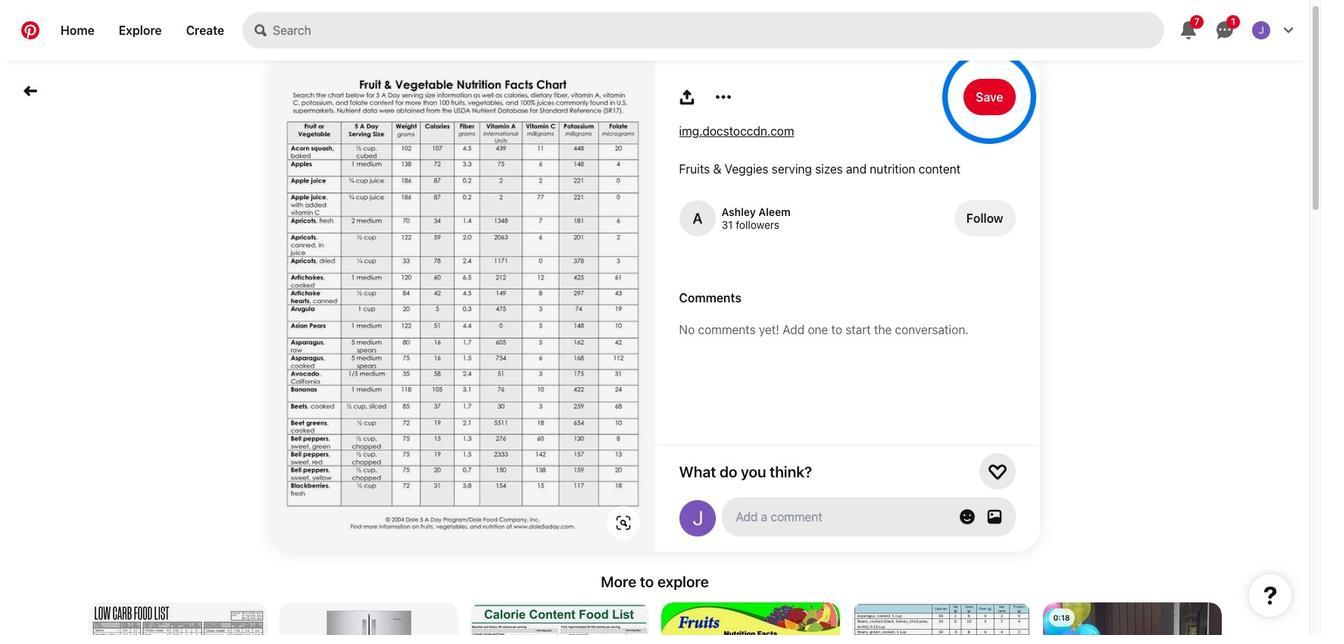 Task type: vqa. For each thing, say whether or not it's contained in the screenshot.
What do you think?
yes



Task type: describe. For each thing, give the bounding box(es) containing it.
veggies
[[725, 162, 769, 176]]

content
[[919, 162, 961, 176]]

create
[[186, 23, 224, 37]]

7 button
[[1171, 12, 1207, 49]]

1 vertical spatial to
[[640, 573, 654, 590]]

1 button
[[1207, 12, 1244, 49]]

sizes
[[816, 162, 844, 176]]

carb food chart list image
[[88, 603, 267, 635]]

img.docstoccdn.com
[[680, 124, 795, 138]]

home
[[61, 23, 95, 37]]

save
[[976, 90, 1004, 104]]

no comments yet! add one to start the conversation.
[[680, 323, 969, 337]]

ashley aleem 31 followers
[[722, 205, 791, 231]]

yet!
[[759, 323, 780, 337]]

follow button
[[955, 200, 1016, 236]]

select an emoji image
[[960, 509, 975, 525]]

more to explore
[[601, 573, 709, 590]]

ashley
[[722, 205, 756, 218]]

Search text field
[[273, 12, 1165, 49]]

do
[[720, 463, 738, 480]]

home link
[[49, 12, 107, 49]]

more
[[601, 573, 637, 590]]

what
[[680, 463, 717, 480]]

serving
[[772, 162, 813, 176]]

you
[[741, 463, 767, 480]]

comments button
[[680, 291, 1016, 305]]

Add a comment field
[[737, 510, 943, 524]]

select a photo image
[[987, 509, 1002, 525]]

the
[[875, 323, 892, 337]]

search icon image
[[255, 24, 267, 36]]

this contains an image of: low carb food list image
[[852, 603, 1031, 635]]

get the storage you need in this refrigerator with water dispenser. an exterior refrigerated drawer keeps frequently used items within easy reach. this refrigerator with refrigerated drawers also gives you access to filtered ice and water without ever opening the door. tap touch controls are also as easy to clean as they are to use. color: fingerprint resistant stainless steel. image
[[279, 603, 458, 635]]

nutrition
[[870, 162, 916, 176]]

img.docstoccdn.com link
[[680, 124, 795, 138]]



Task type: locate. For each thing, give the bounding box(es) containing it.
31
[[722, 218, 733, 231]]

click to shop image
[[616, 515, 631, 531]]

start
[[846, 323, 871, 337]]

1
[[1232, 16, 1236, 27]]

7
[[1195, 16, 1200, 27]]

simonjacob477 image
[[680, 500, 716, 537]]

to right one
[[832, 323, 843, 337]]

think?
[[770, 463, 813, 480]]

ashley aleem avatar link image
[[680, 200, 716, 236]]

follow
[[967, 211, 1004, 225]]

this contains an image of: 10 best printable calorie chart of common foods pdf for free at printablee image
[[470, 603, 649, 635]]

add
[[783, 323, 805, 337]]

when unexpected expenses knock, answer with a sofi personal loan. get low fixed rates and same-day funding. image
[[1043, 603, 1222, 635]]

&
[[714, 162, 722, 176]]

explore
[[119, 23, 162, 37]]

jacob simon image
[[1253, 21, 1271, 39]]

explore link
[[107, 12, 174, 49]]

this contains an image of: image
[[661, 603, 840, 635]]

1 horizontal spatial to
[[832, 323, 843, 337]]

to right more
[[640, 573, 654, 590]]

0 horizontal spatial to
[[640, 573, 654, 590]]

save button
[[964, 79, 1016, 115], [964, 79, 1016, 115]]

comments
[[698, 323, 756, 337]]

fruits & veggies serving sizes and nutrition content
[[680, 162, 961, 176]]

what do you think?
[[680, 463, 813, 480]]

no
[[680, 323, 695, 337]]

one
[[808, 323, 829, 337]]

and
[[847, 162, 867, 176]]

comments
[[680, 291, 742, 305]]

reaction image
[[989, 462, 1007, 481]]

0 vertical spatial to
[[832, 323, 843, 337]]

ashley aleem link
[[722, 205, 791, 218]]

list
[[82, 603, 1228, 635]]

aleem
[[759, 205, 791, 218]]

create link
[[174, 12, 237, 49]]

to
[[832, 323, 843, 337], [640, 573, 654, 590]]

explore
[[658, 573, 709, 590]]

followers
[[736, 218, 780, 231]]

conversation.
[[896, 323, 969, 337]]

fruits
[[680, 162, 710, 176]]



